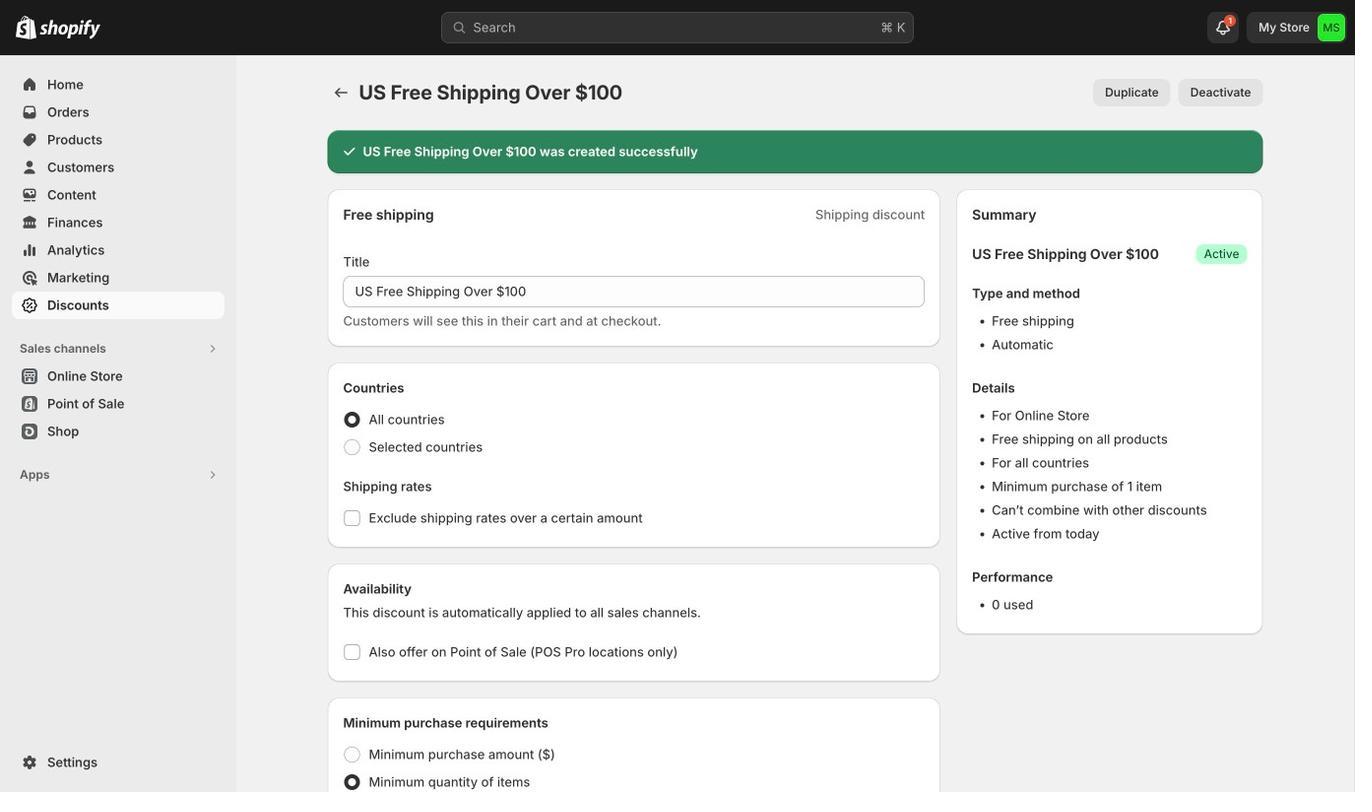 Task type: vqa. For each thing, say whether or not it's contained in the screenshot.
text box
yes



Task type: locate. For each thing, give the bounding box(es) containing it.
None text field
[[343, 276, 925, 307]]

my store image
[[1318, 14, 1346, 41]]

1 horizontal spatial shopify image
[[39, 19, 101, 39]]

0 horizontal spatial shopify image
[[16, 16, 36, 39]]

shopify image
[[16, 16, 36, 39], [39, 19, 101, 39]]



